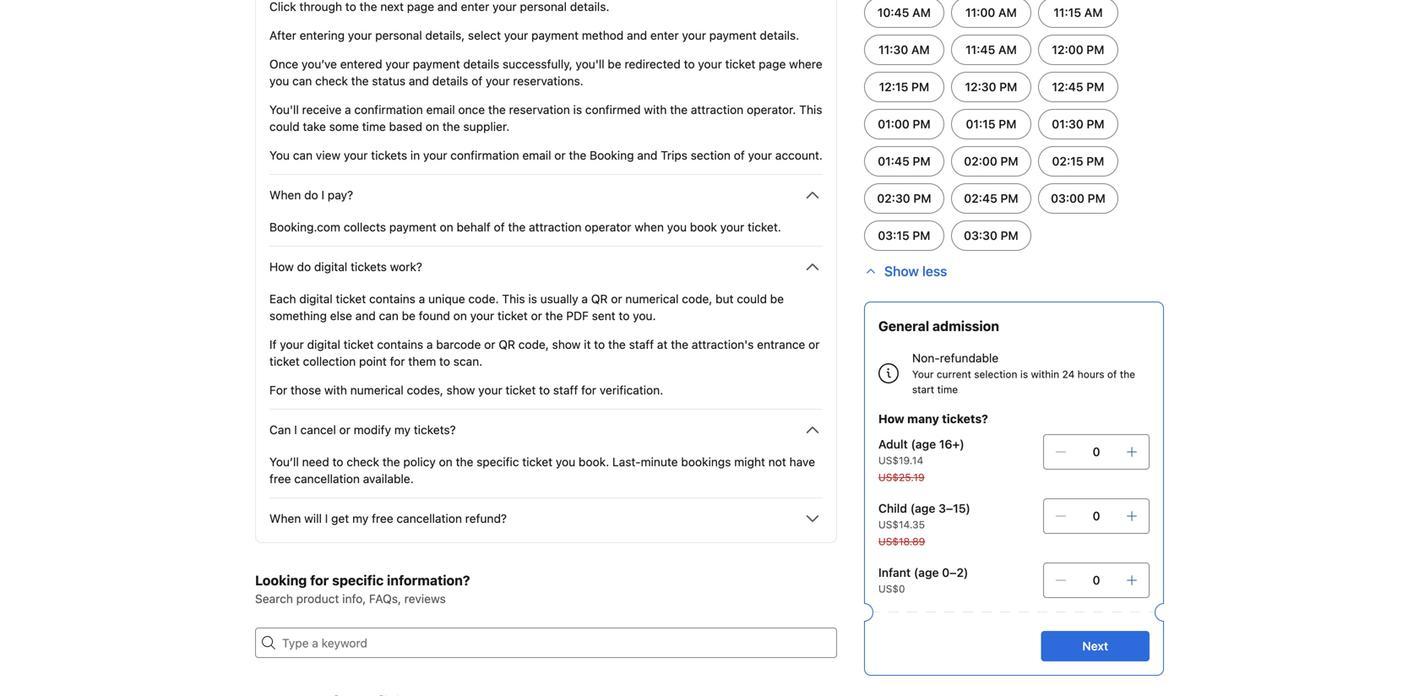 Task type: vqa. For each thing, say whether or not it's contained in the screenshot.
FREE CANCELLATION (6)
no



Task type: describe. For each thing, give the bounding box(es) containing it.
it
[[584, 338, 591, 352]]

this inside the each digital ticket contains a unique code. this is usually a qr or numerical code, but could be something else and can be found on your ticket or the pdf sent to you.
[[502, 292, 525, 306]]

1 vertical spatial numerical
[[350, 383, 404, 397]]

a up pdf
[[582, 292, 588, 306]]

check inside the once you've entered your payment details successfully, you'll be redirected to your ticket page where you can check the status and details of your reservations.
[[315, 74, 348, 88]]

or right entrance
[[809, 338, 820, 352]]

select
[[468, 28, 501, 42]]

your up status
[[386, 57, 410, 71]]

confirmed
[[585, 103, 641, 117]]

you'll receive a confirmation email once the reservation is confirmed with the attraction operator. this could take some time based on the supplier.
[[270, 103, 823, 134]]

pm for 01:45 pm
[[913, 154, 931, 168]]

1 vertical spatial details
[[432, 74, 469, 88]]

to right it
[[594, 338, 605, 352]]

you for booking.com collects payment on behalf of the attraction operator when you book your ticket.
[[667, 220, 687, 234]]

redirected
[[625, 57, 681, 71]]

barcode
[[436, 338, 481, 352]]

after entering your personal details, select your payment method and enter your payment details.
[[270, 28, 800, 42]]

the up available.
[[383, 455, 400, 469]]

entrance
[[757, 338, 806, 352]]

how do digital tickets work?
[[270, 260, 422, 274]]

numerical inside the each digital ticket contains a unique code. this is usually a qr or numerical code, but could be something else and can be found on your ticket or the pdf sent to you.
[[626, 292, 679, 306]]

you'll
[[270, 103, 299, 117]]

the right behalf
[[508, 220, 526, 234]]

the inside the each digital ticket contains a unique code. this is usually a qr or numerical code, but could be something else and can be found on your ticket or the pdf sent to you.
[[546, 309, 563, 323]]

ticket up point
[[344, 338, 374, 352]]

book
[[690, 220, 717, 234]]

you've
[[302, 57, 337, 71]]

do for when
[[304, 188, 318, 202]]

a up found
[[419, 292, 425, 306]]

them
[[408, 354, 436, 368]]

a inside if your digital ticket contains a barcode or qr code, show it to the staff at the attraction's entrance or ticket collection point for them to scan.
[[427, 338, 433, 352]]

pm for 12:45 pm
[[1087, 80, 1105, 94]]

staff inside if your digital ticket contains a barcode or qr code, show it to the staff at the attraction's entrance or ticket collection point for them to scan.
[[629, 338, 654, 352]]

11:45
[[966, 43, 996, 57]]

to down if your digital ticket contains a barcode or qr code, show it to the staff at the attraction's entrance or ticket collection point for them to scan.
[[539, 383, 550, 397]]

12:00
[[1052, 43, 1084, 57]]

reservations.
[[513, 74, 584, 88]]

pm for 02:00 pm
[[1001, 154, 1019, 168]]

status
[[372, 74, 406, 88]]

many
[[908, 412, 939, 426]]

can
[[270, 423, 291, 437]]

the right policy
[[456, 455, 474, 469]]

on inside the you'll receive a confirmation email once the reservation is confirmed with the attraction operator. this could take some time based on the supplier.
[[426, 120, 439, 134]]

02:45 pm
[[964, 191, 1019, 205]]

payment inside the once you've entered your payment details successfully, you'll be redirected to your ticket page where you can check the status and details of your reservations.
[[413, 57, 460, 71]]

point
[[359, 354, 387, 368]]

cancellation inside dropdown button
[[397, 512, 462, 526]]

the up trips
[[670, 103, 688, 117]]

or down usually
[[531, 309, 542, 323]]

else
[[330, 309, 352, 323]]

your right in
[[423, 148, 447, 162]]

will
[[304, 512, 322, 526]]

reservation
[[509, 103, 570, 117]]

behalf
[[457, 220, 491, 234]]

i for will
[[325, 512, 328, 526]]

payment up successfully,
[[532, 28, 579, 42]]

0 vertical spatial my
[[394, 423, 411, 437]]

and left trips
[[637, 148, 658, 162]]

am for 11:30 am
[[912, 43, 930, 57]]

last-
[[613, 455, 641, 469]]

1 horizontal spatial email
[[523, 148, 551, 162]]

next button
[[1041, 631, 1150, 662]]

how for how many tickets?
[[879, 412, 905, 426]]

refundable
[[940, 351, 999, 365]]

with inside the how do digital tickets work? element
[[324, 383, 347, 397]]

child (age 3–15) us$14.35
[[879, 502, 971, 531]]

how for how do digital tickets work?
[[270, 260, 294, 274]]

general
[[879, 318, 930, 334]]

your inside the each digital ticket contains a unique code. this is usually a qr or numerical code, but could be something else and can be found on your ticket or the pdf sent to you.
[[470, 309, 494, 323]]

faqs,
[[369, 592, 401, 606]]

and left 'enter'
[[627, 28, 647, 42]]

pay?
[[328, 188, 353, 202]]

0 for child (age 3–15)
[[1093, 509, 1101, 523]]

pm for 01:15 pm
[[999, 117, 1017, 131]]

(age for adult
[[911, 437, 936, 451]]

trips
[[661, 148, 688, 162]]

contains inside if your digital ticket contains a barcode or qr code, show it to the staff at the attraction's entrance or ticket collection point for them to scan.
[[377, 338, 423, 352]]

this inside the you'll receive a confirmation email once the reservation is confirmed with the attraction operator. this could take some time based on the supplier.
[[800, 103, 823, 117]]

11:30
[[879, 43, 909, 57]]

tickets inside dropdown button
[[351, 260, 387, 274]]

02:45
[[964, 191, 998, 205]]

how do digital tickets work? element
[[270, 277, 823, 399]]

01:30
[[1052, 117, 1084, 131]]

supplier.
[[463, 120, 510, 134]]

to inside the each digital ticket contains a unique code. this is usually a qr or numerical code, but could be something else and can be found on your ticket or the pdf sent to you.
[[619, 309, 630, 323]]

pm for 03:15 pm
[[913, 229, 931, 243]]

qr inside if your digital ticket contains a barcode or qr code, show it to the staff at the attraction's entrance or ticket collection point for them to scan.
[[499, 338, 515, 352]]

operator
[[585, 220, 632, 234]]

might
[[734, 455, 766, 469]]

the down once
[[443, 120, 460, 134]]

free inside you'll need to check the policy on the specific ticket you book. last-minute bookings might not have free cancellation available.
[[270, 472, 291, 486]]

the up supplier.
[[488, 103, 506, 117]]

current
[[937, 368, 972, 380]]

ticket down if
[[270, 354, 300, 368]]

pm for 12:15 pm
[[912, 80, 930, 94]]

is inside the non-refundable your current selection is within 24 hours of the start time
[[1021, 368, 1028, 380]]

ticket down code. on the top left of page
[[498, 309, 528, 323]]

available.
[[363, 472, 414, 486]]

not
[[769, 455, 787, 469]]

infant
[[879, 566, 911, 580]]

02:00
[[964, 154, 998, 168]]

your inside if your digital ticket contains a barcode or qr code, show it to the staff at the attraction's entrance or ticket collection point for them to scan.
[[280, 338, 304, 352]]

when for when will i get my free cancellation refund?
[[270, 512, 301, 526]]

on inside the each digital ticket contains a unique code. this is usually a qr or numerical code, but could be something else and can be found on your ticket or the pdf sent to you.
[[454, 309, 467, 323]]

1 horizontal spatial tickets?
[[942, 412, 989, 426]]

a inside the you'll receive a confirmation email once the reservation is confirmed with the attraction operator. this could take some time based on the supplier.
[[345, 103, 351, 117]]

receive
[[302, 103, 342, 117]]

digital for your
[[307, 338, 340, 352]]

you'll need to check the policy on the specific ticket you book. last-minute bookings might not have free cancellation available.
[[270, 455, 815, 486]]

03:15 pm
[[878, 229, 931, 243]]

info,
[[342, 592, 366, 606]]

details,
[[425, 28, 465, 42]]

your right view at the top of the page
[[344, 148, 368, 162]]

hours
[[1078, 368, 1105, 380]]

on left behalf
[[440, 220, 454, 234]]

time inside the you'll receive a confirmation email once the reservation is confirmed with the attraction operator. this could take some time based on the supplier.
[[362, 120, 386, 134]]

us$14.35
[[879, 519, 925, 531]]

can i cancel or modify my tickets? button
[[270, 420, 823, 440]]

child
[[879, 502, 908, 515]]

or down the you'll receive a confirmation email once the reservation is confirmed with the attraction operator. this could take some time based on the supplier.
[[555, 148, 566, 162]]

you.
[[633, 309, 656, 323]]

(age for child
[[911, 502, 936, 515]]

how many tickets?
[[879, 412, 989, 426]]

your right 'enter'
[[682, 28, 706, 42]]

can inside the once you've entered your payment details successfully, you'll be redirected to your ticket page where you can check the status and details of your reservations.
[[292, 74, 312, 88]]

24
[[1063, 368, 1075, 380]]

01:45
[[878, 154, 910, 168]]

when for when do i pay?
[[270, 188, 301, 202]]

show less button
[[864, 261, 948, 281]]

to down barcode
[[439, 354, 450, 368]]

get
[[331, 512, 349, 526]]

pm for 01:00 pm
[[913, 117, 931, 131]]

pm for 12:00 pm
[[1087, 43, 1105, 57]]

1 vertical spatial show
[[447, 383, 475, 397]]

digital for do
[[314, 260, 348, 274]]

or right barcode
[[484, 338, 496, 352]]

code, inside if your digital ticket contains a barcode or qr code, show it to the staff at the attraction's entrance or ticket collection point for them to scan.
[[519, 338, 549, 352]]

unique
[[428, 292, 465, 306]]

looking for specific information? search product info, faqs, reviews
[[255, 573, 470, 606]]

of inside the non-refundable your current selection is within 24 hours of the start time
[[1108, 368, 1117, 380]]

is for reservation
[[573, 103, 582, 117]]

booking
[[590, 148, 634, 162]]

ticket up the else on the left top of the page
[[336, 292, 366, 306]]

0 horizontal spatial attraction
[[529, 220, 582, 234]]

your right book
[[721, 220, 745, 234]]

01:00 pm
[[878, 117, 931, 131]]

am for 11:00 am
[[999, 5, 1017, 19]]

0 for adult (age 16+)
[[1093, 445, 1101, 459]]

02:00 pm
[[964, 154, 1019, 168]]

search
[[255, 592, 293, 606]]

can inside the each digital ticket contains a unique code. this is usually a qr or numerical code, but could be something else and can be found on your ticket or the pdf sent to you.
[[379, 309, 399, 323]]

the right it
[[608, 338, 626, 352]]

am for 11:45 am
[[999, 43, 1017, 57]]

11:15
[[1054, 5, 1082, 19]]

2 horizontal spatial be
[[770, 292, 784, 306]]

or up sent
[[611, 292, 622, 306]]

1 vertical spatial confirmation
[[451, 148, 519, 162]]

i for do
[[322, 188, 325, 202]]

time inside the non-refundable your current selection is within 24 hours of the start time
[[938, 384, 958, 395]]

16+)
[[940, 437, 965, 451]]

contains inside the each digital ticket contains a unique code. this is usually a qr or numerical code, but could be something else and can be found on your ticket or the pdf sent to you.
[[369, 292, 416, 306]]

0 vertical spatial tickets
[[371, 148, 407, 162]]

email inside the you'll receive a confirmation email once the reservation is confirmed with the attraction operator. this could take some time based on the supplier.
[[426, 103, 455, 117]]

us$18.89
[[879, 536, 926, 548]]

am for 10:45 am
[[913, 5, 931, 19]]

and inside the once you've entered your payment details successfully, you'll be redirected to your ticket page where you can check the status and details of your reservations.
[[409, 74, 429, 88]]

pm for 03:00 pm
[[1088, 191, 1106, 205]]

your right the redirected
[[698, 57, 722, 71]]



Task type: locate. For each thing, give the bounding box(es) containing it.
collects
[[344, 220, 386, 234]]

1 vertical spatial (age
[[911, 502, 936, 515]]

1 vertical spatial code,
[[519, 338, 549, 352]]

2 vertical spatial can
[[379, 309, 399, 323]]

this
[[800, 103, 823, 117], [502, 292, 525, 306]]

12:00 pm
[[1052, 43, 1105, 57]]

ticket inside the once you've entered your payment details successfully, you'll be redirected to your ticket page where you can check the status and details of your reservations.
[[726, 57, 756, 71]]

0 horizontal spatial cancellation
[[294, 472, 360, 486]]

0 vertical spatial (age
[[911, 437, 936, 451]]

cancellation inside you'll need to check the policy on the specific ticket you book. last-minute bookings might not have free cancellation available.
[[294, 472, 360, 486]]

code, inside the each digital ticket contains a unique code. this is usually a qr or numerical code, but could be something else and can be found on your ticket or the pdf sent to you.
[[682, 292, 713, 306]]

staff down if your digital ticket contains a barcode or qr code, show it to the staff at the attraction's entrance or ticket collection point for them to scan.
[[553, 383, 578, 397]]

free inside dropdown button
[[372, 512, 393, 526]]

03:00 pm
[[1051, 191, 1106, 205]]

show
[[552, 338, 581, 352], [447, 383, 475, 397]]

cancellation
[[294, 472, 360, 486], [397, 512, 462, 526]]

2 vertical spatial (age
[[914, 566, 939, 580]]

(age down many
[[911, 437, 936, 451]]

reviews
[[405, 592, 446, 606]]

numerical
[[626, 292, 679, 306], [350, 383, 404, 397]]

can
[[292, 74, 312, 88], [293, 148, 313, 162], [379, 309, 399, 323]]

pm for 01:30 pm
[[1087, 117, 1105, 131]]

1 vertical spatial qr
[[499, 338, 515, 352]]

each
[[270, 292, 296, 306]]

pm right 12:45
[[1087, 80, 1105, 94]]

0 vertical spatial specific
[[477, 455, 519, 469]]

qr
[[591, 292, 608, 306], [499, 338, 515, 352]]

to inside the once you've entered your payment details successfully, you'll be redirected to your ticket page where you can check the status and details of your reservations.
[[684, 57, 695, 71]]

(age for infant
[[914, 566, 939, 580]]

pm for 12:30 pm
[[1000, 80, 1018, 94]]

you left book
[[667, 220, 687, 234]]

1 vertical spatial contains
[[377, 338, 423, 352]]

0 horizontal spatial qr
[[499, 338, 515, 352]]

to inside you'll need to check the policy on the specific ticket you book. last-minute bookings might not have free cancellation available.
[[333, 455, 343, 469]]

digital inside if your digital ticket contains a barcode or qr code, show it to the staff at the attraction's entrance or ticket collection point for them to scan.
[[307, 338, 340, 352]]

us$25.19
[[879, 472, 925, 483]]

i right can
[[294, 423, 297, 437]]

1 horizontal spatial attraction
[[691, 103, 744, 117]]

something
[[270, 309, 327, 323]]

this right code. on the top left of page
[[502, 292, 525, 306]]

confirmation down supplier.
[[451, 148, 519, 162]]

when
[[635, 220, 664, 234]]

1 vertical spatial be
[[770, 292, 784, 306]]

and
[[627, 28, 647, 42], [409, 74, 429, 88], [637, 148, 658, 162], [356, 309, 376, 323]]

2 vertical spatial digital
[[307, 338, 340, 352]]

01:15 pm
[[966, 117, 1017, 131]]

check inside you'll need to check the policy on the specific ticket you book. last-minute bookings might not have free cancellation available.
[[347, 455, 379, 469]]

0 horizontal spatial code,
[[519, 338, 549, 352]]

2 horizontal spatial you
[[667, 220, 687, 234]]

1 horizontal spatial be
[[608, 57, 622, 71]]

1 vertical spatial staff
[[553, 383, 578, 397]]

2 vertical spatial 0
[[1093, 573, 1101, 587]]

and inside the each digital ticket contains a unique code. this is usually a qr or numerical code, but could be something else and can be found on your ticket or the pdf sent to you.
[[356, 309, 376, 323]]

you can view your tickets in your confirmation email or the booking and trips section of your account.
[[270, 148, 823, 162]]

0 vertical spatial you
[[270, 74, 289, 88]]

booking.com
[[270, 220, 341, 234]]

is
[[573, 103, 582, 117], [528, 292, 537, 306], [1021, 368, 1028, 380]]

you for you'll need to check the policy on the specific ticket you book. last-minute bookings might not have free cancellation available.
[[556, 455, 576, 469]]

your
[[348, 28, 372, 42], [504, 28, 528, 42], [682, 28, 706, 42], [386, 57, 410, 71], [698, 57, 722, 71], [486, 74, 510, 88], [344, 148, 368, 162], [423, 148, 447, 162], [748, 148, 772, 162], [721, 220, 745, 234], [470, 309, 494, 323], [280, 338, 304, 352], [478, 383, 503, 397]]

1 horizontal spatial numerical
[[626, 292, 679, 306]]

book.
[[579, 455, 609, 469]]

operator.
[[747, 103, 796, 117]]

the inside the non-refundable your current selection is within 24 hours of the start time
[[1120, 368, 1136, 380]]

pm for 02:15 pm
[[1087, 154, 1105, 168]]

to right need
[[333, 455, 343, 469]]

0 vertical spatial email
[[426, 103, 455, 117]]

ticket left page
[[726, 57, 756, 71]]

in
[[411, 148, 420, 162]]

2 vertical spatial you
[[556, 455, 576, 469]]

1 vertical spatial cancellation
[[397, 512, 462, 526]]

confirmation inside the you'll receive a confirmation email once the reservation is confirmed with the attraction operator. this could take some time based on the supplier.
[[354, 103, 423, 117]]

payment up "work?"
[[389, 220, 437, 234]]

payment left details.
[[710, 28, 757, 42]]

can left found
[[379, 309, 399, 323]]

attraction's
[[692, 338, 754, 352]]

you
[[270, 148, 290, 162]]

with inside the you'll receive a confirmation email once the reservation is confirmed with the attraction operator. this could take some time based on the supplier.
[[644, 103, 667, 117]]

be inside the once you've entered your payment details successfully, you'll be redirected to your ticket page where you can check the status and details of your reservations.
[[608, 57, 622, 71]]

some
[[329, 120, 359, 134]]

pm right 01:15
[[999, 117, 1017, 131]]

do left pay?
[[304, 188, 318, 202]]

attraction
[[691, 103, 744, 117], [529, 220, 582, 234]]

0 vertical spatial free
[[270, 472, 291, 486]]

0 vertical spatial staff
[[629, 338, 654, 352]]

ticket.
[[748, 220, 782, 234]]

12:30
[[965, 80, 997, 94]]

how up adult
[[879, 412, 905, 426]]

0 vertical spatial qr
[[591, 292, 608, 306]]

2 horizontal spatial is
[[1021, 368, 1028, 380]]

0 vertical spatial i
[[322, 188, 325, 202]]

for left "verification."
[[581, 383, 597, 397]]

3 0 from the top
[[1093, 573, 1101, 587]]

check down you've
[[315, 74, 348, 88]]

0 vertical spatial how
[[270, 260, 294, 274]]

0 horizontal spatial show
[[447, 383, 475, 397]]

pm for 03:30 pm
[[1001, 229, 1019, 243]]

1 horizontal spatial code,
[[682, 292, 713, 306]]

qr down the each digital ticket contains a unique code. this is usually a qr or numerical code, but could be something else and can be found on your ticket or the pdf sent to you.
[[499, 338, 515, 352]]

01:00
[[878, 117, 910, 131]]

0 vertical spatial attraction
[[691, 103, 744, 117]]

0 horizontal spatial time
[[362, 120, 386, 134]]

1 0 from the top
[[1093, 445, 1101, 459]]

1 vertical spatial free
[[372, 512, 393, 526]]

adult (age 16+) us$19.14
[[879, 437, 965, 466]]

0 vertical spatial do
[[304, 188, 318, 202]]

i right will
[[325, 512, 328, 526]]

how up each
[[270, 260, 294, 274]]

with down collection
[[324, 383, 347, 397]]

1 horizontal spatial staff
[[629, 338, 654, 352]]

12:45 pm
[[1052, 80, 1105, 94]]

numerical down point
[[350, 383, 404, 397]]

the right at
[[671, 338, 689, 352]]

0 vertical spatial show
[[552, 338, 581, 352]]

0 vertical spatial contains
[[369, 292, 416, 306]]

0 horizontal spatial email
[[426, 103, 455, 117]]

for up product
[[310, 573, 329, 589]]

0 vertical spatial this
[[800, 103, 823, 117]]

2 when from the top
[[270, 512, 301, 526]]

of right section
[[734, 148, 745, 162]]

0 vertical spatial 0
[[1093, 445, 1101, 459]]

10:45
[[878, 5, 910, 19]]

am right 11:45
[[999, 43, 1017, 57]]

1 vertical spatial is
[[528, 292, 537, 306]]

0 vertical spatial with
[[644, 103, 667, 117]]

for right point
[[390, 354, 405, 368]]

could down you'll
[[270, 120, 300, 134]]

digital up something
[[299, 292, 333, 306]]

0 for infant (age 0–2)
[[1093, 573, 1101, 587]]

could inside the you'll receive a confirmation email once the reservation is confirmed with the attraction operator. this could take some time based on the supplier.
[[270, 120, 300, 134]]

for
[[270, 383, 287, 397]]

how
[[270, 260, 294, 274], [879, 412, 905, 426]]

you'll
[[576, 57, 605, 71]]

to right the redirected
[[684, 57, 695, 71]]

1 horizontal spatial this
[[800, 103, 823, 117]]

a up them
[[427, 338, 433, 352]]

account.
[[776, 148, 823, 162]]

is left confirmed
[[573, 103, 582, 117]]

details.
[[760, 28, 800, 42]]

time down current
[[938, 384, 958, 395]]

0 vertical spatial be
[[608, 57, 622, 71]]

0 vertical spatial could
[[270, 120, 300, 134]]

0–2)
[[942, 566, 969, 580]]

1 vertical spatial tickets
[[351, 260, 387, 274]]

when
[[270, 188, 301, 202], [270, 512, 301, 526]]

0 vertical spatial confirmation
[[354, 103, 423, 117]]

is left usually
[[528, 292, 537, 306]]

1 horizontal spatial is
[[573, 103, 582, 117]]

2 vertical spatial i
[[325, 512, 328, 526]]

is inside the each digital ticket contains a unique code. this is usually a qr or numerical code, but could be something else and can be found on your ticket or the pdf sent to you.
[[528, 292, 537, 306]]

email
[[426, 103, 455, 117], [523, 148, 551, 162]]

1 vertical spatial could
[[737, 292, 767, 306]]

show less
[[885, 263, 948, 279]]

on inside you'll need to check the policy on the specific ticket you book. last-minute bookings might not have free cancellation available.
[[439, 455, 453, 469]]

specific inside you'll need to check the policy on the specific ticket you book. last-minute bookings might not have free cancellation available.
[[477, 455, 519, 469]]

successfully,
[[503, 57, 573, 71]]

am for 11:15 am
[[1085, 5, 1103, 19]]

have
[[790, 455, 815, 469]]

digital inside how do digital tickets work? dropdown button
[[314, 260, 348, 274]]

2 horizontal spatial for
[[581, 383, 597, 397]]

0 horizontal spatial for
[[310, 573, 329, 589]]

0 vertical spatial digital
[[314, 260, 348, 274]]

1 vertical spatial how
[[879, 412, 905, 426]]

need
[[302, 455, 329, 469]]

for inside looking for specific information? search product info, faqs, reviews
[[310, 573, 329, 589]]

0 horizontal spatial my
[[352, 512, 369, 526]]

where
[[789, 57, 823, 71]]

attraction inside the you'll receive a confirmation email once the reservation is confirmed with the attraction operator. this could take some time based on the supplier.
[[691, 103, 744, 117]]

digital inside the each digital ticket contains a unique code. this is usually a qr or numerical code, but could be something else and can be found on your ticket or the pdf sent to you.
[[299, 292, 333, 306]]

ticket inside you'll need to check the policy on the specific ticket you book. last-minute bookings might not have free cancellation available.
[[522, 455, 553, 469]]

1 vertical spatial time
[[938, 384, 958, 395]]

tickets?
[[942, 412, 989, 426], [414, 423, 456, 437]]

be up entrance
[[770, 292, 784, 306]]

pm right 03:30
[[1001, 229, 1019, 243]]

a up some
[[345, 103, 351, 117]]

specific up the 'info,'
[[332, 573, 384, 589]]

1 horizontal spatial show
[[552, 338, 581, 352]]

you down once
[[270, 74, 289, 88]]

1 horizontal spatial confirmation
[[451, 148, 519, 162]]

tickets? inside dropdown button
[[414, 423, 456, 437]]

of inside the once you've entered your payment details successfully, you'll be redirected to your ticket page where you can check the status and details of your reservations.
[[472, 74, 483, 88]]

you inside the once you've entered your payment details successfully, you'll be redirected to your ticket page where you can check the status and details of your reservations.
[[270, 74, 289, 88]]

for inside if your digital ticket contains a barcode or qr code, show it to the staff at the attraction's entrance or ticket collection point for them to scan.
[[390, 354, 405, 368]]

you left the book. on the bottom of page
[[556, 455, 576, 469]]

on right based
[[426, 120, 439, 134]]

0 vertical spatial is
[[573, 103, 582, 117]]

of up once
[[472, 74, 483, 88]]

within
[[1031, 368, 1060, 380]]

can right the you
[[293, 148, 313, 162]]

code.
[[469, 292, 499, 306]]

the left booking
[[569, 148, 587, 162]]

cancel
[[301, 423, 336, 437]]

1 horizontal spatial qr
[[591, 292, 608, 306]]

2 vertical spatial for
[[310, 573, 329, 589]]

this right operator.
[[800, 103, 823, 117]]

1 vertical spatial you
[[667, 220, 687, 234]]

do down booking.com
[[297, 260, 311, 274]]

0 horizontal spatial staff
[[553, 383, 578, 397]]

qr inside the each digital ticket contains a unique code. this is usually a qr or numerical code, but could be something else and can be found on your ticket or the pdf sent to you.
[[591, 292, 608, 306]]

am right the 11:00 at the right of page
[[999, 5, 1017, 19]]

time right some
[[362, 120, 386, 134]]

show down scan.
[[447, 383, 475, 397]]

2 0 from the top
[[1093, 509, 1101, 523]]

details up once
[[432, 74, 469, 88]]

the
[[351, 74, 369, 88], [488, 103, 506, 117], [670, 103, 688, 117], [443, 120, 460, 134], [569, 148, 587, 162], [508, 220, 526, 234], [546, 309, 563, 323], [608, 338, 626, 352], [671, 338, 689, 352], [1120, 368, 1136, 380], [383, 455, 400, 469], [456, 455, 474, 469]]

email down the you'll receive a confirmation email once the reservation is confirmed with the attraction operator. this could take some time based on the supplier.
[[523, 148, 551, 162]]

1 vertical spatial with
[[324, 383, 347, 397]]

refund?
[[465, 512, 507, 526]]

of right behalf
[[494, 220, 505, 234]]

after
[[270, 28, 296, 42]]

pm right 02:15
[[1087, 154, 1105, 168]]

your up entered
[[348, 28, 372, 42]]

take
[[303, 120, 326, 134]]

your down scan.
[[478, 383, 503, 397]]

personal
[[375, 28, 422, 42]]

0 horizontal spatial free
[[270, 472, 291, 486]]

free
[[270, 472, 291, 486], [372, 512, 393, 526]]

tickets? up 16+)
[[942, 412, 989, 426]]

(age inside infant (age 0–2) us$0
[[914, 566, 939, 580]]

modify
[[354, 423, 391, 437]]

1 horizontal spatial cancellation
[[397, 512, 462, 526]]

0 vertical spatial can
[[292, 74, 312, 88]]

1 vertical spatial specific
[[332, 573, 384, 589]]

to left you.
[[619, 309, 630, 323]]

when inside when do i pay? dropdown button
[[270, 188, 301, 202]]

attraction up section
[[691, 103, 744, 117]]

1 vertical spatial i
[[294, 423, 297, 437]]

0 horizontal spatial tickets?
[[414, 423, 456, 437]]

is left within
[[1021, 368, 1028, 380]]

infant (age 0–2) us$0
[[879, 566, 969, 595]]

each digital ticket contains a unique code. this is usually a qr or numerical code, but could be something else and can be found on your ticket or the pdf sent to you.
[[270, 292, 784, 323]]

could right but
[[737, 292, 767, 306]]

0 vertical spatial code,
[[682, 292, 713, 306]]

is for this
[[528, 292, 537, 306]]

pm right 02:00
[[1001, 154, 1019, 168]]

digital down booking.com
[[314, 260, 348, 274]]

2 vertical spatial be
[[402, 309, 416, 323]]

pm right 03:00 on the right
[[1088, 191, 1106, 205]]

when inside when will i get my free cancellation refund? dropdown button
[[270, 512, 301, 526]]

bookings
[[681, 455, 731, 469]]

digital up collection
[[307, 338, 340, 352]]

can down you've
[[292, 74, 312, 88]]

pm right the 02:30 at top right
[[914, 191, 932, 205]]

the inside the once you've entered your payment details successfully, you'll be redirected to your ticket page where you can check the status and details of your reservations.
[[351, 74, 369, 88]]

1 when from the top
[[270, 188, 301, 202]]

0 horizontal spatial how
[[270, 260, 294, 274]]

1 horizontal spatial time
[[938, 384, 958, 395]]

cancellation down need
[[294, 472, 360, 486]]

collection
[[303, 354, 356, 368]]

be
[[608, 57, 622, 71], [770, 292, 784, 306], [402, 309, 416, 323]]

your down code. on the top left of page
[[470, 309, 494, 323]]

next
[[1083, 639, 1109, 653]]

11:00
[[966, 5, 996, 19]]

02:15
[[1052, 154, 1084, 168]]

1 vertical spatial check
[[347, 455, 379, 469]]

but
[[716, 292, 734, 306]]

1 vertical spatial can
[[293, 148, 313, 162]]

pm right 01:45
[[913, 154, 931, 168]]

free down you'll
[[270, 472, 291, 486]]

show inside if your digital ticket contains a barcode or qr code, show it to the staff at the attraction's entrance or ticket collection point for them to scan.
[[552, 338, 581, 352]]

(age inside the child (age 3–15) us$14.35
[[911, 502, 936, 515]]

or right the cancel
[[339, 423, 351, 437]]

your right if
[[280, 338, 304, 352]]

0 vertical spatial details
[[463, 57, 500, 71]]

am right 11:15
[[1085, 5, 1103, 19]]

be left found
[[402, 309, 416, 323]]

at
[[657, 338, 668, 352]]

do for how
[[297, 260, 311, 274]]

1 vertical spatial when
[[270, 512, 301, 526]]

Type a keyword field
[[275, 628, 837, 658]]

when up booking.com
[[270, 188, 301, 202]]

0 horizontal spatial is
[[528, 292, 537, 306]]

specific inside looking for specific information? search product info, faqs, reviews
[[332, 573, 384, 589]]

could inside the each digital ticket contains a unique code. this is usually a qr or numerical code, but could be something else and can be found on your ticket or the pdf sent to you.
[[737, 292, 767, 306]]

your
[[913, 368, 934, 380]]

pm for 02:45 pm
[[1001, 191, 1019, 205]]

2 vertical spatial is
[[1021, 368, 1028, 380]]

contains up them
[[377, 338, 423, 352]]

0 vertical spatial check
[[315, 74, 348, 88]]

1 horizontal spatial could
[[737, 292, 767, 306]]

i
[[322, 188, 325, 202], [294, 423, 297, 437], [325, 512, 328, 526]]

1 vertical spatial attraction
[[529, 220, 582, 234]]

0 horizontal spatial with
[[324, 383, 347, 397]]

on down 'unique'
[[454, 309, 467, 323]]

sent
[[592, 309, 616, 323]]

could
[[270, 120, 300, 134], [737, 292, 767, 306]]

0 horizontal spatial be
[[402, 309, 416, 323]]

once
[[270, 57, 298, 71]]

your right select
[[504, 28, 528, 42]]

ticket
[[726, 57, 756, 71], [336, 292, 366, 306], [498, 309, 528, 323], [344, 338, 374, 352], [270, 354, 300, 368], [506, 383, 536, 397], [522, 455, 553, 469]]

pm for 02:30 pm
[[914, 191, 932, 205]]

contains down "work?"
[[369, 292, 416, 306]]

once you've entered your payment details successfully, you'll be redirected to your ticket page where you can check the status and details of your reservations.
[[270, 57, 823, 88]]

1 vertical spatial digital
[[299, 292, 333, 306]]

1 horizontal spatial free
[[372, 512, 393, 526]]

or
[[555, 148, 566, 162], [611, 292, 622, 306], [531, 309, 542, 323], [484, 338, 496, 352], [809, 338, 820, 352], [339, 423, 351, 437]]

time
[[362, 120, 386, 134], [938, 384, 958, 395]]

(age up us$14.35
[[911, 502, 936, 515]]

02:30
[[877, 191, 911, 205]]

0 vertical spatial cancellation
[[294, 472, 360, 486]]

on right policy
[[439, 455, 453, 469]]

1 vertical spatial my
[[352, 512, 369, 526]]

ticket down if your digital ticket contains a barcode or qr code, show it to the staff at the attraction's entrance or ticket collection point for them to scan.
[[506, 383, 536, 397]]

free down available.
[[372, 512, 393, 526]]

booking.com collects payment on behalf of the attraction operator when you book your ticket.
[[270, 220, 782, 234]]

03:15
[[878, 229, 910, 243]]

to
[[684, 57, 695, 71], [619, 309, 630, 323], [594, 338, 605, 352], [439, 354, 450, 368], [539, 383, 550, 397], [333, 455, 343, 469]]

your left account.
[[748, 148, 772, 162]]

your down successfully,
[[486, 74, 510, 88]]

is inside the you'll receive a confirmation email once the reservation is confirmed with the attraction operator. this could take some time based on the supplier.
[[573, 103, 582, 117]]

12:30 pm
[[965, 80, 1018, 94]]

cancellation left refund?
[[397, 512, 462, 526]]

12:45
[[1052, 80, 1084, 94]]

you inside you'll need to check the policy on the specific ticket you book. last-minute bookings might not have free cancellation available.
[[556, 455, 576, 469]]

(age inside adult (age 16+) us$19.14
[[911, 437, 936, 451]]

view
[[316, 148, 341, 162]]

if your digital ticket contains a barcode or qr code, show it to the staff at the attraction's entrance or ticket collection point for them to scan.
[[270, 338, 820, 368]]

specific up refund?
[[477, 455, 519, 469]]

how inside dropdown button
[[270, 260, 294, 274]]

you'll
[[270, 455, 299, 469]]

check up available.
[[347, 455, 379, 469]]

or inside dropdown button
[[339, 423, 351, 437]]

1 horizontal spatial with
[[644, 103, 667, 117]]

0 horizontal spatial numerical
[[350, 383, 404, 397]]



